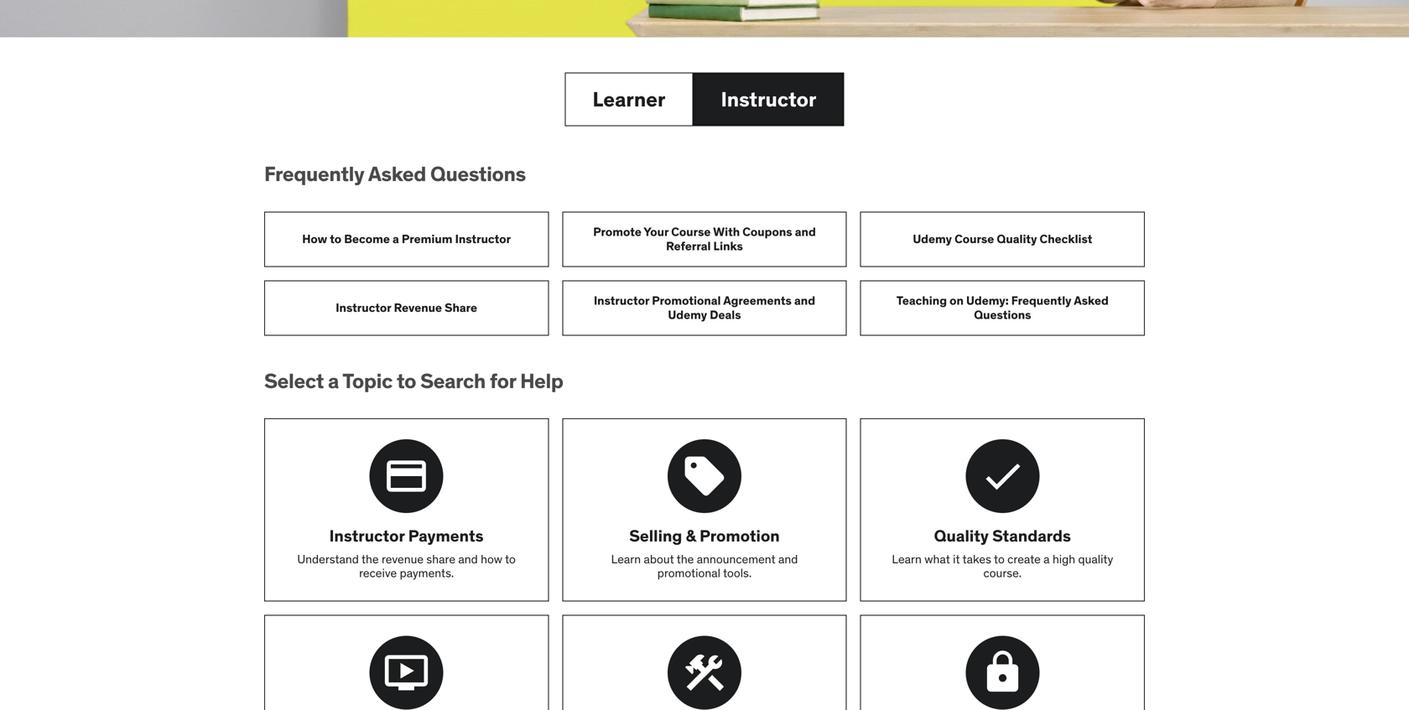 Task type: vqa. For each thing, say whether or not it's contained in the screenshot.
possibilities
no



Task type: locate. For each thing, give the bounding box(es) containing it.
asked up how to become a premium instructor
[[368, 162, 426, 187]]

frequently up how at left top
[[264, 162, 365, 187]]

quality logo image
[[966, 440, 1040, 514]]

1 vertical spatial a
[[328, 369, 339, 394]]

asked
[[368, 162, 426, 187], [1074, 293, 1109, 308]]

1 horizontal spatial asked
[[1074, 293, 1109, 308]]

instructor inside instructor promotional agreements and udemy deals
[[594, 293, 650, 308]]

announcement
[[697, 552, 776, 567]]

deals
[[710, 307, 742, 323]]

a
[[393, 232, 399, 247], [328, 369, 339, 394], [1044, 552, 1050, 567]]

promotional
[[658, 566, 721, 581]]

udemy left deals
[[668, 307, 708, 323]]

asked inside teaching on udemy: frequently asked questions
[[1074, 293, 1109, 308]]

quality
[[997, 232, 1038, 247], [935, 526, 989, 546]]

selling logo image
[[668, 440, 742, 514]]

2 learn from the left
[[892, 552, 922, 567]]

the inside the selling & promotion learn about the announcement and promotional tools.
[[677, 552, 694, 567]]

instructor inside instructor payments understand the revenue share and how to receive payments.
[[330, 526, 405, 546]]

1 horizontal spatial frequently
[[1012, 293, 1072, 308]]

checklist
[[1040, 232, 1093, 247]]

questions
[[431, 162, 526, 187], [975, 307, 1032, 323]]

a left high
[[1044, 552, 1050, 567]]

help
[[520, 369, 564, 394]]

0 vertical spatial udemy
[[913, 232, 953, 247]]

promotional
[[652, 293, 721, 308]]

1 horizontal spatial course
[[955, 232, 995, 247]]

understand
[[297, 552, 359, 567]]

questions right on in the right top of the page
[[975, 307, 1032, 323]]

1 vertical spatial asked
[[1074, 293, 1109, 308]]

2 horizontal spatial a
[[1044, 552, 1050, 567]]

1 the from the left
[[362, 552, 379, 567]]

0 vertical spatial quality
[[997, 232, 1038, 247]]

with
[[714, 224, 740, 240]]

and right agreements
[[795, 293, 816, 308]]

teaching on udemy: frequently asked questions
[[897, 293, 1109, 323]]

1 horizontal spatial a
[[393, 232, 399, 247]]

udemy
[[913, 232, 953, 247], [668, 307, 708, 323]]

quality left checklist
[[997, 232, 1038, 247]]

learner
[[593, 87, 666, 112]]

about
[[644, 552, 674, 567]]

and right announcement
[[779, 552, 798, 567]]

udemy up teaching
[[913, 232, 953, 247]]

udemy inside "udemy course quality checklist" link
[[913, 232, 953, 247]]

course up udemy:
[[955, 232, 995, 247]]

1 vertical spatial questions
[[975, 307, 1032, 323]]

course
[[672, 224, 711, 240], [955, 232, 995, 247]]

learn inside the selling & promotion learn about the announcement and promotional tools.
[[611, 552, 641, 567]]

the inside instructor payments understand the revenue share and how to receive payments.
[[362, 552, 379, 567]]

to right how at left top
[[330, 232, 342, 247]]

the down the &
[[677, 552, 694, 567]]

instructor for instructor
[[721, 87, 817, 112]]

instructor
[[721, 87, 817, 112], [455, 232, 511, 247], [594, 293, 650, 308], [336, 300, 391, 315], [330, 526, 405, 546]]

a inside how to become a premium instructor link
[[393, 232, 399, 247]]

0 vertical spatial asked
[[368, 162, 426, 187]]

a right become at the left of page
[[393, 232, 399, 247]]

for
[[490, 369, 516, 394]]

1 horizontal spatial udemy
[[913, 232, 953, 247]]

frequently
[[264, 162, 365, 187], [1012, 293, 1072, 308]]

share
[[427, 552, 456, 567]]

course right your
[[672, 224, 711, 240]]

and
[[795, 224, 816, 240], [795, 293, 816, 308], [459, 552, 478, 567], [779, 552, 798, 567]]

0 vertical spatial a
[[393, 232, 399, 247]]

udemy inside instructor promotional agreements and udemy deals
[[668, 307, 708, 323]]

1 horizontal spatial learn
[[892, 552, 922, 567]]

learner link
[[565, 73, 694, 126]]

0 horizontal spatial quality
[[935, 526, 989, 546]]

to right how
[[505, 552, 516, 567]]

select
[[264, 369, 324, 394]]

instructor revenue share
[[336, 300, 478, 315]]

revenue
[[394, 300, 442, 315]]

1 learn from the left
[[611, 552, 641, 567]]

and inside promote your course with coupons and referral links
[[795, 224, 816, 240]]

to right takes
[[995, 552, 1005, 567]]

1 vertical spatial udemy
[[668, 307, 708, 323]]

0 horizontal spatial the
[[362, 552, 379, 567]]

1 horizontal spatial questions
[[975, 307, 1032, 323]]

and inside instructor promotional agreements and udemy deals
[[795, 293, 816, 308]]

teaching
[[897, 293, 947, 308]]

2 the from the left
[[677, 552, 694, 567]]

to
[[330, 232, 342, 247], [397, 369, 416, 394], [505, 552, 516, 567], [995, 552, 1005, 567]]

to inside quality standards learn what it takes to create a high quality course.
[[995, 552, 1005, 567]]

payment logo image
[[370, 440, 444, 514]]

and left how
[[459, 552, 478, 567]]

instructor link
[[694, 73, 845, 126]]

0 horizontal spatial course
[[672, 224, 711, 240]]

learn left what
[[892, 552, 922, 567]]

how
[[481, 552, 503, 567]]

&
[[686, 526, 696, 546]]

how to become a premium instructor
[[302, 232, 511, 247]]

0 horizontal spatial questions
[[431, 162, 526, 187]]

quality up it at the right bottom
[[935, 526, 989, 546]]

frequently inside teaching on udemy: frequently asked questions
[[1012, 293, 1072, 308]]

0 vertical spatial questions
[[431, 162, 526, 187]]

promotion
[[700, 526, 780, 546]]

2 vertical spatial a
[[1044, 552, 1050, 567]]

1 horizontal spatial quality
[[997, 232, 1038, 247]]

learn left about
[[611, 552, 641, 567]]

learn
[[611, 552, 641, 567], [892, 552, 922, 567]]

asked down checklist
[[1074, 293, 1109, 308]]

the
[[362, 552, 379, 567], [677, 552, 694, 567]]

share
[[445, 300, 478, 315]]

0 vertical spatial frequently
[[264, 162, 365, 187]]

frequently right udemy:
[[1012, 293, 1072, 308]]

questions up premium
[[431, 162, 526, 187]]

1 vertical spatial quality
[[935, 526, 989, 546]]

1 vertical spatial frequently
[[1012, 293, 1072, 308]]

0 horizontal spatial udemy
[[668, 307, 708, 323]]

and right coupons
[[795, 224, 816, 240]]

1 horizontal spatial the
[[677, 552, 694, 567]]

course.
[[984, 566, 1022, 581]]

0 horizontal spatial learn
[[611, 552, 641, 567]]

a left the topic
[[328, 369, 339, 394]]

tools.
[[724, 566, 752, 581]]

the left "revenue"
[[362, 552, 379, 567]]

udemy course quality checklist link
[[861, 212, 1146, 267]]



Task type: describe. For each thing, give the bounding box(es) containing it.
how
[[302, 232, 327, 247]]

payments
[[408, 526, 484, 546]]

links
[[714, 239, 743, 254]]

promote your course with coupons and referral links link
[[563, 212, 847, 267]]

homepage banner image
[[0, 0, 1410, 38]]

become
[[344, 232, 390, 247]]

teaching on udemy: frequently asked questions link
[[861, 281, 1146, 336]]

high
[[1053, 552, 1076, 567]]

agreements
[[724, 293, 792, 308]]

course inside promote your course with coupons and referral links
[[672, 224, 711, 240]]

0 horizontal spatial asked
[[368, 162, 426, 187]]

payments.
[[400, 566, 454, 581]]

instructor for instructor promotional agreements and udemy deals
[[594, 293, 650, 308]]

promote your course with coupons and referral links
[[594, 224, 816, 254]]

0 horizontal spatial frequently
[[264, 162, 365, 187]]

course taking logo image
[[370, 637, 444, 710]]

topic
[[343, 369, 393, 394]]

receive
[[359, 566, 397, 581]]

to inside instructor payments understand the revenue share and how to receive payments.
[[505, 552, 516, 567]]

revenue
[[382, 552, 424, 567]]

referral
[[666, 239, 711, 254]]

instructor for instructor payments understand the revenue share and how to receive payments.
[[330, 526, 405, 546]]

quality standards learn what it takes to create a high quality course.
[[892, 526, 1114, 581]]

premium
[[402, 232, 453, 247]]

how to become a premium instructor link
[[264, 212, 549, 267]]

a inside quality standards learn what it takes to create a high quality course.
[[1044, 552, 1050, 567]]

selling
[[630, 526, 683, 546]]

udemy:
[[967, 293, 1009, 308]]

0 horizontal spatial a
[[328, 369, 339, 394]]

coupons
[[743, 224, 793, 240]]

what
[[925, 552, 951, 567]]

tools logo image
[[668, 637, 742, 710]]

quality
[[1079, 552, 1114, 567]]

instructor promotional agreements and udemy deals link
[[563, 281, 847, 336]]

learn inside quality standards learn what it takes to create a high quality course.
[[892, 552, 922, 567]]

questions inside teaching on udemy: frequently asked questions
[[975, 307, 1032, 323]]

it
[[953, 552, 961, 567]]

select a topic to search for help
[[264, 369, 564, 394]]

instructor promotional agreements and udemy deals
[[594, 293, 816, 323]]

to right the topic
[[397, 369, 416, 394]]

standards
[[993, 526, 1072, 546]]

instructor revenue share link
[[264, 281, 549, 336]]

your
[[644, 224, 669, 240]]

promote
[[594, 224, 642, 240]]

instructor payments understand the revenue share and how to receive payments.
[[297, 526, 516, 581]]

instructor for instructor revenue share
[[336, 300, 391, 315]]

udemy course quality checklist
[[913, 232, 1093, 247]]

trust logo image
[[966, 637, 1040, 710]]

quality inside quality standards learn what it takes to create a high quality course.
[[935, 526, 989, 546]]

on
[[950, 293, 964, 308]]

and inside the selling & promotion learn about the announcement and promotional tools.
[[779, 552, 798, 567]]

frequently asked questions
[[264, 162, 526, 187]]

takes
[[963, 552, 992, 567]]

create
[[1008, 552, 1041, 567]]

selling & promotion learn about the announcement and promotional tools.
[[611, 526, 798, 581]]

search
[[421, 369, 486, 394]]

and inside instructor payments understand the revenue share and how to receive payments.
[[459, 552, 478, 567]]



